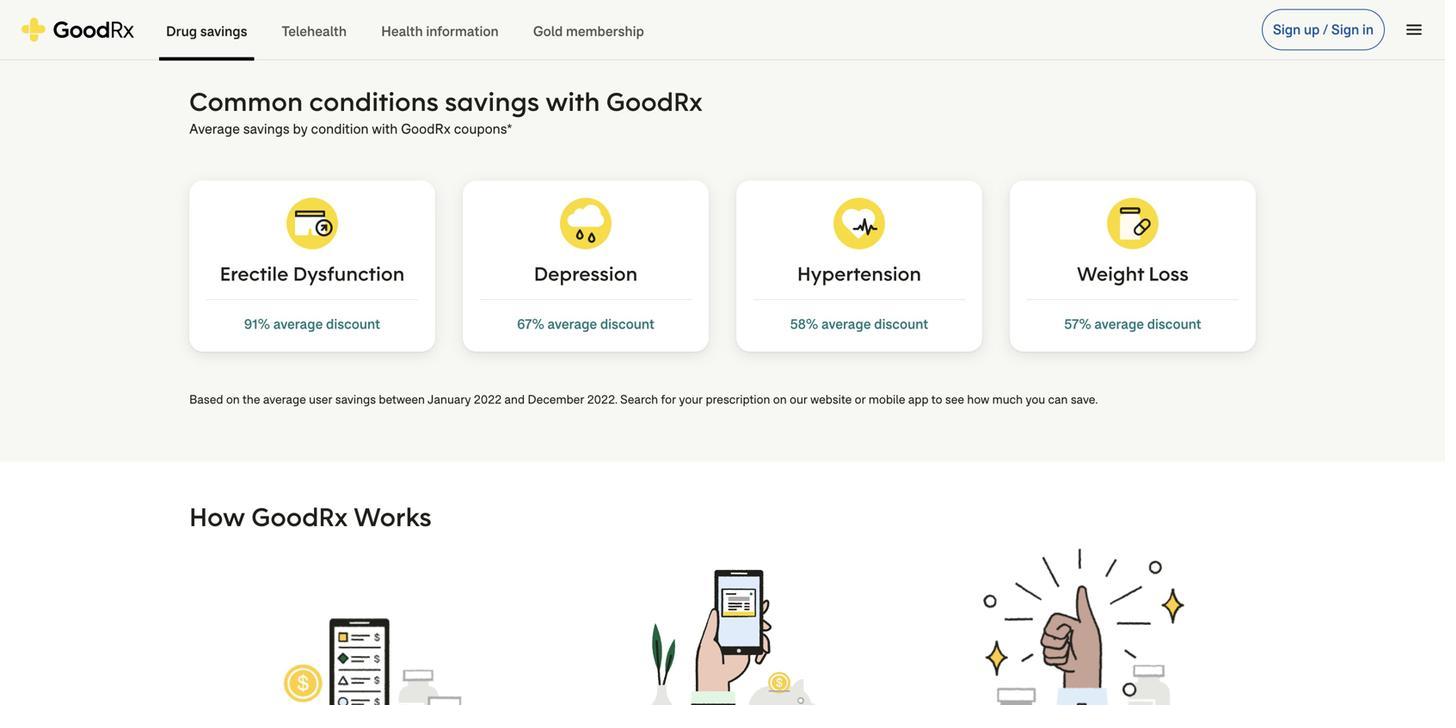 Task type: describe. For each thing, give the bounding box(es) containing it.
0 horizontal spatial goodrx
[[251, 500, 348, 534]]

prescription
[[706, 392, 770, 408]]

1 vertical spatial goodrx
[[401, 120, 451, 138]]

common
[[189, 85, 303, 118]]

common conditions savings with goodrx average savings by condition with goodrx coupons*
[[189, 85, 703, 138]]

health information link
[[364, 0, 516, 61]]

discount for erectile dysfunction
[[326, 315, 380, 333]]

asset: tile 1: drug bottle & pill. svg 60 px / 60 px image
[[1107, 198, 1159, 250]]

for
[[661, 392, 676, 408]]

0 vertical spatial with
[[546, 85, 600, 118]]

drug savings link
[[149, 0, 265, 61]]

user
[[309, 392, 333, 408]]

by
[[293, 120, 308, 138]]

weight
[[1077, 261, 1144, 286]]

savings inside drug savings link
[[200, 22, 247, 40]]

91% average discount
[[244, 315, 380, 333]]

gold
[[533, 22, 563, 40]]

see
[[946, 392, 965, 408]]

january
[[428, 392, 471, 408]]

coupons*
[[454, 120, 512, 138]]

and
[[505, 392, 525, 408]]

goodrx yellow cross logo image
[[21, 18, 135, 42]]

information
[[426, 22, 499, 40]]

gold membership link
[[516, 0, 661, 61]]

weight loss
[[1077, 261, 1189, 286]]

gold membership
[[533, 22, 644, 40]]

or
[[855, 392, 866, 408]]

67% average discount
[[517, 315, 655, 333]]

/
[[1323, 21, 1329, 39]]

website
[[811, 392, 852, 408]]

savings up coupons*
[[445, 85, 540, 118]]

sign up / sign in
[[1273, 21, 1374, 39]]

average for depression
[[548, 315, 597, 333]]

icon-erectile-dysfunction 
3.46 kb
80 px / 81 px image
[[287, 198, 338, 250]]

condition
[[311, 120, 369, 138]]

57% average discount
[[1065, 315, 1202, 333]]

mobile
[[869, 392, 906, 408]]

much
[[993, 392, 1023, 408]]

erectile
[[220, 261, 289, 286]]

save.
[[1071, 392, 1098, 408]]

average right 'the'
[[263, 392, 306, 408]]

hypertension
[[797, 261, 922, 286]]

2 horizontal spatial goodrx
[[606, 85, 703, 118]]

in
[[1363, 21, 1374, 39]]

savings left by
[[243, 120, 290, 138]]

our
[[790, 392, 808, 408]]

average for weight loss
[[1095, 315, 1144, 333]]

58% average discount
[[790, 315, 929, 333]]

average for erectile dysfunction
[[273, 315, 323, 333]]

58%
[[790, 315, 819, 333]]

57%
[[1065, 315, 1092, 333]]

telehealth
[[282, 22, 347, 40]]

works
[[354, 500, 432, 534]]



Task type: locate. For each thing, give the bounding box(es) containing it.
the
[[243, 392, 260, 408]]

discount down loss
[[1148, 315, 1202, 333]]

goodrx
[[606, 85, 703, 118], [401, 120, 451, 138], [251, 500, 348, 534]]

2 vertical spatial goodrx
[[251, 500, 348, 534]]

discount
[[326, 315, 380, 333], [600, 315, 655, 333], [874, 315, 929, 333], [1148, 315, 1202, 333]]

average right 67%
[[548, 315, 597, 333]]

drug
[[166, 22, 197, 40]]

0 horizontal spatial sign
[[1273, 21, 1301, 39]]

loss
[[1149, 261, 1189, 286]]

1 horizontal spatial sign
[[1332, 21, 1360, 39]]

4 discount from the left
[[1148, 315, 1202, 333]]

1 discount from the left
[[326, 315, 380, 333]]

average for hypertension
[[822, 315, 871, 333]]

menu
[[1404, 19, 1425, 40]]

average
[[189, 120, 240, 138]]

2 on from the left
[[773, 392, 787, 408]]

discount down the 'dysfunction'
[[326, 315, 380, 333]]

0 horizontal spatial on
[[226, 392, 240, 408]]

december
[[528, 392, 584, 408]]

discount down 'hypertension'
[[874, 315, 929, 333]]

with down conditions
[[372, 120, 398, 138]]

on
[[226, 392, 240, 408], [773, 392, 787, 408]]

2022
[[474, 392, 502, 408]]

sign up / sign in button
[[1262, 9, 1385, 50]]

1 sign from the left
[[1273, 21, 1301, 39]]

you
[[1026, 392, 1046, 408]]

your
[[679, 392, 703, 408]]

conditions
[[309, 85, 439, 118]]

dysfunction
[[293, 261, 405, 286]]

savings right drug
[[200, 22, 247, 40]]

up
[[1304, 21, 1320, 39]]

1 vertical spatial with
[[372, 120, 398, 138]]

2 sign from the left
[[1332, 21, 1360, 39]]

average right 91%
[[273, 315, 323, 333]]

sign left up
[[1273, 21, 1301, 39]]

health information
[[381, 22, 499, 40]]

menu button
[[1396, 11, 1433, 49]]

1 horizontal spatial with
[[546, 85, 600, 118]]

average
[[273, 315, 323, 333], [548, 315, 597, 333], [822, 315, 871, 333], [1095, 315, 1144, 333], [263, 392, 306, 408]]

sign right /
[[1332, 21, 1360, 39]]

erectile dysfunction
[[220, 261, 405, 286]]

0 horizontal spatial with
[[372, 120, 398, 138]]

on left 'the'
[[226, 392, 240, 408]]

search
[[620, 392, 658, 408]]

goodrx down membership
[[606, 85, 703, 118]]

1 on from the left
[[226, 392, 240, 408]]

discount for weight loss
[[1148, 315, 1202, 333]]

dialog
[[0, 0, 1446, 706]]

can
[[1048, 392, 1068, 408]]

sign
[[1273, 21, 1301, 39], [1332, 21, 1360, 39]]

how goodrx works
[[189, 500, 432, 534]]

1 horizontal spatial on
[[773, 392, 787, 408]]

with
[[546, 85, 600, 118], [372, 120, 398, 138]]

67%
[[517, 315, 545, 333]]

3 discount from the left
[[874, 315, 929, 333]]

on left our
[[773, 392, 787, 408]]

goodrx left coupons*
[[401, 120, 451, 138]]

with down gold membership
[[546, 85, 600, 118]]

health
[[381, 22, 423, 40]]

discount down depression
[[600, 315, 655, 333]]

telehealth link
[[265, 0, 364, 61]]

goodrx right how
[[251, 500, 348, 534]]

drug savings
[[166, 22, 247, 40]]

membership
[[566, 22, 644, 40]]

91%
[[244, 315, 270, 333]]

based on the average user savings between january 2022 and december 2022. search for your prescription on our website or mobile app to see how much you can save.
[[189, 392, 1098, 408]]

depression
[[534, 261, 638, 286]]

how
[[968, 392, 990, 408]]

0 vertical spatial goodrx
[[606, 85, 703, 118]]

discount for depression
[[600, 315, 655, 333]]

app
[[909, 392, 929, 408]]

based
[[189, 392, 223, 408]]

average right 58%
[[822, 315, 871, 333]]

savings right user
[[335, 392, 376, 408]]

discount for hypertension
[[874, 315, 929, 333]]

between
[[379, 392, 425, 408]]

savings
[[200, 22, 247, 40], [445, 85, 540, 118], [243, 120, 290, 138], [335, 392, 376, 408]]

how
[[189, 500, 245, 534]]

1 horizontal spatial goodrx
[[401, 120, 451, 138]]

2 discount from the left
[[600, 315, 655, 333]]

to
[[932, 392, 943, 408]]

average right 57%
[[1095, 315, 1144, 333]]

2022.
[[587, 392, 618, 408]]



Task type: vqa. For each thing, say whether or not it's contained in the screenshot.
1st On from left
yes



